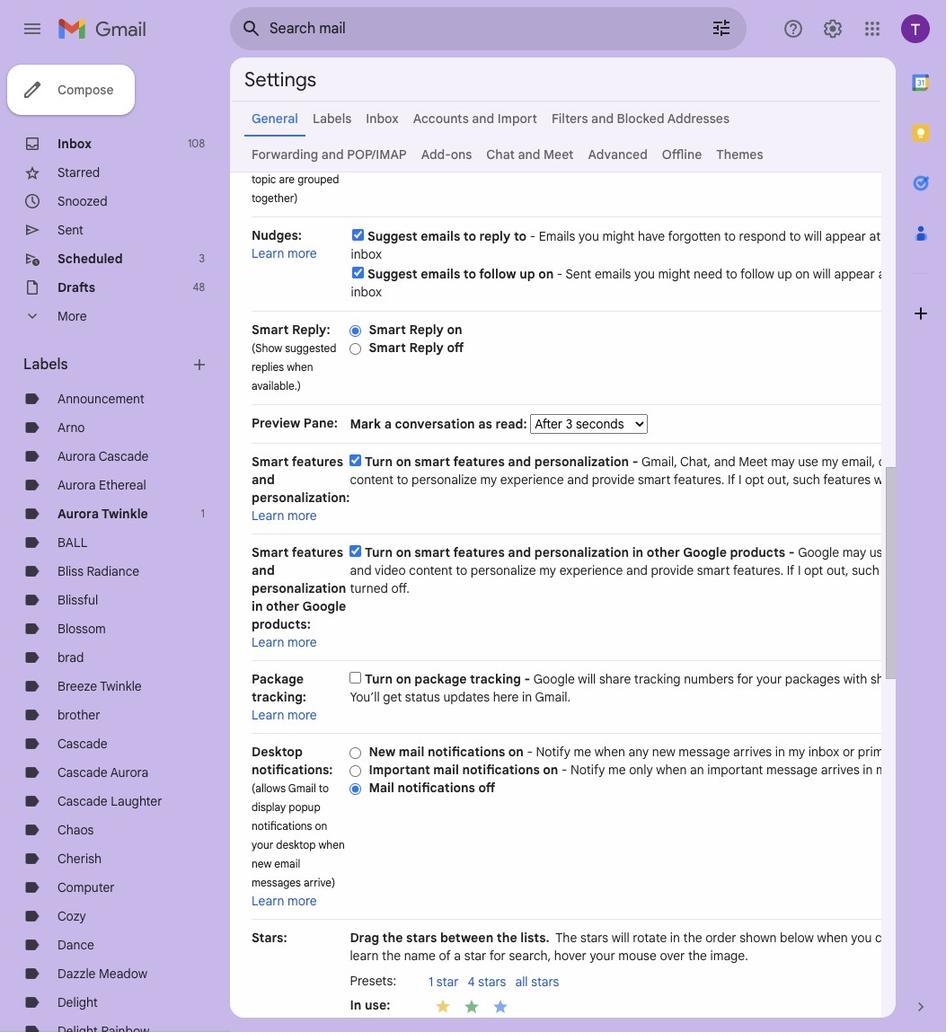 Task type: locate. For each thing, give the bounding box(es) containing it.
0 vertical spatial reply
[[409, 322, 444, 338]]

0 vertical spatial inbox
[[808, 744, 839, 760]]

0 vertical spatial you
[[579, 228, 599, 244]]

google left products
[[683, 544, 727, 561]]

1 horizontal spatial notify
[[571, 762, 605, 778]]

1 up from the left
[[519, 266, 535, 282]]

aurora up aurora twinkle link
[[58, 477, 96, 493]]

stars right the
[[580, 930, 608, 946]]

1 vertical spatial your
[[252, 838, 273, 852]]

smart right smart reply on radio
[[369, 322, 406, 338]]

learn more link down messages
[[252, 893, 317, 909]]

1 vertical spatial notify
[[571, 762, 605, 778]]

2 turn from the top
[[365, 544, 393, 561]]

None checkbox
[[353, 267, 364, 279], [350, 672, 362, 684], [353, 267, 364, 279], [350, 672, 362, 684]]

0 vertical spatial top
[[906, 228, 925, 244]]

appear inside - emails you might have forgotten to respond to will appear at the top of y
[[825, 228, 866, 244]]

cascade up chaos
[[58, 793, 108, 810]]

smart inside the smart features and personalization in other google products: learn more
[[252, 544, 289, 561]]

smart inside smart reply: (show suggested replies when available.)
[[252, 322, 289, 338]]

twinkle down 'ethereal'
[[102, 506, 148, 522]]

top
[[906, 228, 925, 244], [915, 266, 934, 282]]

3 learn more link from the top
[[252, 634, 317, 650]]

4 learn from the top
[[252, 707, 284, 723]]

me left any
[[574, 744, 591, 760]]

you left 'click'
[[851, 930, 872, 946]]

appear inside - sent emails you might need to follow up on will appear at the top of
[[834, 266, 875, 282]]

smart right smart reply off radio
[[369, 340, 406, 356]]

0 vertical spatial smart
[[414, 454, 450, 470]]

might left the need
[[658, 266, 690, 282]]

0 vertical spatial use
[[798, 454, 818, 470]]

in inside the smart features and personalization in other google products: learn more
[[252, 598, 263, 615]]

cascade for cascade aurora
[[58, 765, 108, 781]]

new up important mail notifications on - notify me only when an important message arrives in my inbox
[[652, 744, 675, 760]]

popup
[[289, 801, 320, 814]]

me left only at the right
[[608, 762, 626, 778]]

smart for smart reply off
[[369, 340, 406, 356]]

reply down smart reply on
[[409, 340, 444, 356]]

0 horizontal spatial up
[[519, 266, 535, 282]]

blossom link
[[58, 621, 106, 637]]

1 horizontal spatial you
[[634, 266, 655, 282]]

follow down reply
[[479, 266, 516, 282]]

reply up smart reply off
[[409, 322, 444, 338]]

when inside smart reply: (show suggested replies when available.)
[[287, 360, 313, 374]]

Important mail notifications on radio
[[350, 764, 362, 778]]

learn more link down products: on the left bottom
[[252, 634, 317, 650]]

arno
[[58, 420, 85, 436]]

1 horizontal spatial inbox
[[896, 762, 927, 778]]

4 more from the top
[[288, 707, 317, 723]]

mail up important
[[399, 744, 424, 760]]

0 vertical spatial sent
[[58, 222, 83, 238]]

stars right 4
[[478, 974, 506, 990]]

0 vertical spatial me
[[574, 744, 591, 760]]

learn more link down personalization:
[[252, 508, 317, 524]]

google up products: on the left bottom
[[302, 598, 346, 615]]

main menu image
[[22, 18, 43, 40]]

laughter
[[111, 793, 162, 810]]

personalization
[[534, 454, 629, 470], [534, 544, 629, 561], [252, 580, 346, 597]]

mail for important
[[433, 762, 459, 778]]

emails down - emails you might have forgotten to respond to will appear at the top of y
[[595, 266, 631, 282]]

notify left only at the right
[[571, 762, 605, 778]]

chat and meet
[[486, 146, 574, 163]]

delight link
[[58, 995, 98, 1011]]

aurora for aurora twinkle
[[58, 506, 99, 522]]

available.)
[[252, 379, 301, 393]]

smart for smart reply: (show suggested replies when available.)
[[252, 322, 289, 338]]

learn down tracking:
[[252, 707, 284, 723]]

mail up mail notifications off
[[433, 762, 459, 778]]

1 vertical spatial smart
[[414, 544, 450, 561]]

1 vertical spatial new
[[252, 857, 272, 871]]

-
[[530, 228, 536, 244], [557, 266, 563, 282], [632, 454, 638, 470], [789, 544, 795, 561], [524, 671, 530, 687], [527, 744, 533, 760], [561, 762, 567, 778]]

in down gmail, chat, and meet may use my email, chat, and vid
[[632, 544, 643, 561]]

or
[[843, 744, 855, 760]]

tracking right share
[[634, 671, 681, 687]]

smart down personalization:
[[252, 544, 289, 561]]

meet right chat,
[[739, 454, 768, 470]]

0 horizontal spatial email,
[[842, 454, 875, 470]]

when right desktop
[[318, 838, 345, 852]]

0 horizontal spatial new
[[252, 857, 272, 871]]

will inside 'the stars will rotate in the order shown below when you click success'
[[612, 930, 630, 946]]

of inside - emails you might have forgotten to respond to will appear at the top of y
[[928, 228, 940, 244]]

filters and blocked addresses
[[552, 111, 730, 127]]

0 horizontal spatial follow
[[479, 266, 516, 282]]

meet down filters
[[544, 146, 574, 163]]

announcement link
[[58, 391, 144, 407]]

learn more link down nudges:
[[252, 245, 317, 261]]

scheduled
[[58, 251, 123, 267]]

0 vertical spatial off
[[447, 340, 464, 356]]

0 horizontal spatial tracking
[[470, 671, 521, 687]]

bliss radiance link
[[58, 563, 139, 580]]

important
[[707, 762, 763, 778]]

2 learn more link from the top
[[252, 508, 317, 524]]

cascade laughter link
[[58, 793, 162, 810]]

stars
[[406, 930, 437, 946], [580, 930, 608, 946], [478, 974, 506, 990], [531, 974, 559, 990]]

scheduled link
[[58, 251, 123, 267]]

support image
[[783, 18, 804, 40]]

3
[[199, 252, 205, 265]]

google will share tracking numbers for your packages with shipping carri
[[350, 671, 946, 705]]

2 horizontal spatial you
[[851, 930, 872, 946]]

to left reply
[[463, 228, 476, 244]]

1 vertical spatial mail
[[433, 762, 459, 778]]

1 vertical spatial off
[[478, 780, 495, 796]]

message right "important"
[[766, 762, 818, 778]]

0 vertical spatial turn
[[365, 454, 393, 470]]

cascade down cascade link at the left bottom
[[58, 765, 108, 781]]

notify for notify me when any new message arrives in my inbox or primary tab
[[536, 744, 570, 760]]

compose button
[[7, 65, 135, 115]]

suggest for suggest emails to reply to
[[368, 228, 417, 244]]

tracking right package
[[470, 671, 521, 687]]

0 vertical spatial inbox link
[[366, 111, 399, 127]]

addresses
[[667, 111, 730, 127]]

aurora ethereal link
[[58, 477, 146, 493]]

tracking
[[470, 671, 521, 687], [634, 671, 681, 687]]

0 vertical spatial mail
[[399, 744, 424, 760]]

aurora up ball
[[58, 506, 99, 522]]

sent inside - sent emails you might need to follow up on will appear at the top of
[[566, 266, 592, 282]]

3 learn from the top
[[252, 634, 284, 650]]

smart
[[252, 322, 289, 338], [369, 322, 406, 338], [369, 340, 406, 356], [252, 454, 289, 470], [252, 544, 289, 561]]

offline
[[662, 146, 702, 163]]

0 horizontal spatial off
[[447, 340, 464, 356]]

1 horizontal spatial me
[[608, 762, 626, 778]]

my inside google may use my email,
[[893, 544, 910, 561]]

inbox down tab
[[896, 762, 927, 778]]

stars right all
[[531, 974, 559, 990]]

inbox up starred 'link'
[[58, 136, 92, 152]]

the inside 'the stars will rotate in the order shown below when you click success'
[[683, 930, 702, 946]]

of up are
[[285, 154, 296, 167]]

tracking inside google will share tracking numbers for your packages with shipping carri
[[634, 671, 681, 687]]

aurora ethereal
[[58, 477, 146, 493]]

0 horizontal spatial you
[[579, 228, 599, 244]]

more inside package tracking: learn more
[[288, 707, 317, 723]]

1 horizontal spatial meet
[[739, 454, 768, 470]]

1 vertical spatial suggest
[[368, 266, 417, 282]]

labels for labels heading
[[23, 356, 68, 374]]

of inside - sent emails you might need to follow up on will appear at the top of
[[937, 266, 946, 282]]

tab list
[[896, 58, 946, 968]]

of left y
[[928, 228, 940, 244]]

of down y
[[937, 266, 946, 282]]

more inside the smart features and personalization in other google products: learn more
[[288, 634, 317, 650]]

1 vertical spatial other
[[266, 598, 299, 615]]

1 horizontal spatial sent
[[566, 266, 592, 282]]

more down products: on the left bottom
[[288, 634, 317, 650]]

twinkle
[[102, 506, 148, 522], [100, 678, 142, 695]]

google
[[683, 544, 727, 561], [798, 544, 839, 561], [302, 598, 346, 615], [534, 671, 575, 687]]

1 horizontal spatial arrives
[[821, 762, 860, 778]]

inbox for leftmost the inbox link
[[58, 136, 92, 152]]

1 vertical spatial you
[[634, 266, 655, 282]]

0 horizontal spatial me
[[574, 744, 591, 760]]

an
[[690, 762, 704, 778]]

cascade for cascade link at the left bottom
[[58, 736, 108, 752]]

0 horizontal spatial inbox
[[808, 744, 839, 760]]

follow
[[479, 266, 516, 282], [740, 266, 774, 282]]

suggest up suggest emails to follow up on
[[368, 228, 417, 244]]

add-
[[421, 146, 451, 163]]

2 reply from the top
[[409, 340, 444, 356]]

2 learn from the top
[[252, 508, 284, 524]]

5 learn more link from the top
[[252, 893, 317, 909]]

2 follow from the left
[[740, 266, 774, 282]]

starred
[[58, 164, 100, 181]]

the inside the (sets whether emails of the same topic are grouped together)
[[298, 154, 315, 167]]

more down tracking:
[[288, 707, 317, 723]]

me for when
[[574, 744, 591, 760]]

use inside google may use my email,
[[869, 544, 890, 561]]

more down arrive)
[[288, 893, 317, 909]]

learn down nudges:
[[252, 245, 284, 261]]

labels down more
[[23, 356, 68, 374]]

1 vertical spatial turn
[[365, 544, 393, 561]]

0 horizontal spatial may
[[771, 454, 795, 470]]

0 vertical spatial your
[[756, 671, 782, 687]]

new
[[652, 744, 675, 760], [252, 857, 272, 871]]

1 horizontal spatial might
[[658, 266, 690, 282]]

1 horizontal spatial inbox
[[366, 111, 399, 127]]

smart inside smart features and personalization: learn more
[[252, 454, 289, 470]]

you inside 'the stars will rotate in the order shown below when you click success'
[[851, 930, 872, 946]]

2 vertical spatial of
[[937, 266, 946, 282]]

personalization:
[[252, 490, 350, 506]]

suggest up smart reply on
[[368, 266, 417, 282]]

arrives up "important"
[[733, 744, 772, 760]]

1 vertical spatial of
[[928, 228, 940, 244]]

replies
[[252, 360, 284, 374]]

when right below
[[817, 930, 848, 946]]

1 horizontal spatial inbox link
[[366, 111, 399, 127]]

to left "respond" at the right top of the page
[[724, 228, 736, 244]]

inbox inside labels navigation
[[58, 136, 92, 152]]

as
[[478, 416, 492, 432]]

1 inside labels navigation
[[201, 507, 205, 520]]

up down suggest emails to reply to
[[519, 266, 535, 282]]

3 turn from the top
[[365, 671, 393, 687]]

0 horizontal spatial 1
[[201, 507, 205, 520]]

cascade up 'ethereal'
[[99, 448, 149, 465]]

to inside - sent emails you might need to follow up on will appear at the top of
[[726, 266, 737, 282]]

follow down "respond" at the right top of the page
[[740, 266, 774, 282]]

4
[[468, 974, 475, 990]]

meet inside gmail, chat, and meet may use my email, chat, and vid
[[739, 454, 768, 470]]

cascade
[[99, 448, 149, 465], [58, 736, 108, 752], [58, 765, 108, 781], [58, 793, 108, 810]]

when
[[287, 360, 313, 374], [595, 744, 625, 760], [656, 762, 687, 778], [318, 838, 345, 852], [817, 930, 848, 946]]

mark
[[350, 416, 381, 432]]

learn more link down tracking:
[[252, 707, 317, 723]]

0 vertical spatial message
[[679, 744, 730, 760]]

0 horizontal spatial might
[[602, 228, 635, 244]]

when inside 'the stars will rotate in the order shown below when you click success'
[[817, 930, 848, 946]]

off
[[447, 340, 464, 356], [478, 780, 495, 796]]

(show
[[252, 341, 282, 355]]

2 smart from the top
[[414, 544, 450, 561]]

1 tracking from the left
[[470, 671, 521, 687]]

- sent emails you might need to follow up on will appear at the top of
[[351, 266, 946, 300]]

settings image
[[822, 18, 844, 40]]

your inside google will share tracking numbers for your packages with shipping carri
[[756, 671, 782, 687]]

2 suggest from the top
[[368, 266, 417, 282]]

0 vertical spatial twinkle
[[102, 506, 148, 522]]

more down personalization:
[[288, 508, 317, 524]]

whether
[[279, 135, 319, 148]]

rotate
[[633, 930, 667, 946]]

1 vertical spatial might
[[658, 266, 690, 282]]

message up the an
[[679, 744, 730, 760]]

in down primary
[[863, 762, 873, 778]]

2 vertical spatial turn
[[365, 671, 393, 687]]

and inside smart features and personalization: learn more
[[252, 472, 275, 488]]

all
[[515, 974, 528, 990]]

ons
[[451, 146, 472, 163]]

to right "respond" at the right top of the page
[[789, 228, 801, 244]]

more
[[288, 245, 317, 261], [288, 508, 317, 524], [288, 634, 317, 650], [288, 707, 317, 723], [288, 893, 317, 909]]

blissful link
[[58, 592, 98, 608]]

arrives down or on the right bottom
[[821, 762, 860, 778]]

1 turn from the top
[[365, 454, 393, 470]]

email, inside google may use my email,
[[913, 544, 946, 561]]

1 reply from the top
[[409, 322, 444, 338]]

1 vertical spatial message
[[766, 762, 818, 778]]

smart for smart features and personalization: learn more
[[252, 454, 289, 470]]

forgotten
[[668, 228, 721, 244]]

google inside google will share tracking numbers for your packages with shipping carri
[[534, 671, 575, 687]]

are
[[279, 173, 295, 186]]

to right reply
[[514, 228, 527, 244]]

smart for turn on smart features and personalization -
[[414, 454, 450, 470]]

4 learn more link from the top
[[252, 707, 317, 723]]

0 horizontal spatial your
[[252, 838, 273, 852]]

desktop
[[276, 838, 316, 852]]

1 vertical spatial meet
[[739, 454, 768, 470]]

1 horizontal spatial 1
[[429, 974, 433, 990]]

Smart Reply off radio
[[350, 342, 362, 356]]

0 vertical spatial email,
[[842, 454, 875, 470]]

labels up forwarding and pop/imap
[[313, 111, 352, 127]]

1 vertical spatial inbox link
[[58, 136, 92, 152]]

1 vertical spatial use
[[869, 544, 890, 561]]

(allows
[[252, 782, 286, 795]]

aurora for aurora cascade
[[58, 448, 96, 465]]

advanced
[[588, 146, 648, 163]]

inbox link up starred 'link'
[[58, 136, 92, 152]]

labels inside navigation
[[23, 356, 68, 374]]

in up products: on the left bottom
[[252, 598, 263, 615]]

0 horizontal spatial message
[[679, 744, 730, 760]]

1 vertical spatial reply
[[409, 340, 444, 356]]

1 horizontal spatial use
[[869, 544, 890, 561]]

gmail image
[[58, 11, 155, 47]]

google right products
[[798, 544, 839, 561]]

your right for
[[756, 671, 782, 687]]

you down - emails you might have forgotten to respond to will appear at the top of y
[[634, 266, 655, 282]]

your inside desktop notifications: (allows gmail to display popup notifications on your desktop when new email messages arrive) learn more
[[252, 838, 273, 852]]

my
[[822, 454, 838, 470], [893, 544, 910, 561], [788, 744, 805, 760], [876, 762, 893, 778]]

may inside gmail, chat, and meet may use my email, chat, and vid
[[771, 454, 795, 470]]

1 smart from the top
[[414, 454, 450, 470]]

0 vertical spatial 1
[[201, 507, 205, 520]]

1 horizontal spatial your
[[756, 671, 782, 687]]

1 suggest from the top
[[368, 228, 417, 244]]

might left 'have'
[[602, 228, 635, 244]]

0 horizontal spatial arrives
[[733, 744, 772, 760]]

learn down personalization:
[[252, 508, 284, 524]]

might inside - emails you might have forgotten to respond to will appear at the top of y
[[602, 228, 635, 244]]

other down gmail, chat, and meet may use my email, chat, and vid
[[647, 544, 680, 561]]

0 horizontal spatial labels
[[23, 356, 68, 374]]

1 vertical spatial personalization
[[534, 544, 629, 561]]

learn down messages
[[252, 893, 284, 909]]

chaos link
[[58, 822, 94, 838]]

0 vertical spatial might
[[602, 228, 635, 244]]

0 vertical spatial at
[[869, 228, 881, 244]]

to right the need
[[726, 266, 737, 282]]

1 horizontal spatial up
[[777, 266, 792, 282]]

new up messages
[[252, 857, 272, 871]]

the stars will rotate in the order shown below when you click success
[[350, 930, 946, 964]]

the inside - sent emails you might need to follow up on will appear at the top of
[[893, 266, 912, 282]]

google inside the smart features and personalization in other google products: learn more
[[302, 598, 346, 615]]

1 horizontal spatial labels
[[313, 111, 352, 127]]

up down "respond" at the right top of the page
[[777, 266, 792, 282]]

reply for on
[[409, 322, 444, 338]]

0 horizontal spatial sent
[[58, 222, 83, 238]]

top inside - sent emails you might need to follow up on will appear at the top of
[[915, 266, 934, 282]]

learn more link for package tracking:
[[252, 707, 317, 723]]

1 learn from the top
[[252, 245, 284, 261]]

0 vertical spatial arrives
[[733, 744, 772, 760]]

cherish link
[[58, 851, 102, 867]]

0 horizontal spatial notify
[[536, 744, 570, 760]]

emails
[[539, 228, 575, 244]]

2 tracking from the left
[[634, 671, 681, 687]]

smart down preview
[[252, 454, 289, 470]]

tracking for package
[[470, 671, 521, 687]]

smart for smart reply on
[[369, 322, 406, 338]]

yellow star image
[[434, 997, 452, 1015]]

1 vertical spatial 1
[[429, 974, 433, 990]]

smart reply on
[[369, 322, 462, 338]]

to
[[463, 228, 476, 244], [514, 228, 527, 244], [724, 228, 736, 244], [789, 228, 801, 244], [463, 266, 476, 282], [726, 266, 737, 282], [319, 782, 329, 795]]

0 horizontal spatial other
[[266, 598, 299, 615]]

when down suggested
[[287, 360, 313, 374]]

0 vertical spatial appear
[[825, 228, 866, 244]]

0 vertical spatial meet
[[544, 146, 574, 163]]

0 horizontal spatial mail
[[399, 744, 424, 760]]

preview pane:
[[252, 415, 338, 431]]

use inside gmail, chat, and meet may use my email, chat, and vid
[[798, 454, 818, 470]]

success
[[904, 930, 946, 946]]

0 horizontal spatial use
[[798, 454, 818, 470]]

will
[[804, 228, 822, 244], [813, 266, 831, 282], [578, 671, 596, 687], [612, 930, 630, 946]]

2 up from the left
[[777, 266, 792, 282]]

emails up topic
[[252, 154, 283, 167]]

sent link
[[58, 222, 83, 238]]

you inside - sent emails you might need to follow up on will appear at the top of
[[634, 266, 655, 282]]

Search mail text field
[[270, 20, 660, 38]]

blossom
[[58, 621, 106, 637]]

aurora
[[58, 448, 96, 465], [58, 477, 96, 493], [58, 506, 99, 522], [110, 765, 148, 781]]

5 more from the top
[[288, 893, 317, 909]]

drafts link
[[58, 279, 95, 296]]

sent down emails
[[566, 266, 592, 282]]

dance link
[[58, 937, 94, 953]]

0 vertical spatial notify
[[536, 744, 570, 760]]

might inside - sent emails you might need to follow up on will appear at the top of
[[658, 266, 690, 282]]

learn down products: on the left bottom
[[252, 634, 284, 650]]

None search field
[[230, 7, 747, 50]]

aurora down arno link
[[58, 448, 96, 465]]

inbox left or on the right bottom
[[808, 744, 839, 760]]

1 horizontal spatial mail
[[433, 762, 459, 778]]

on inside - sent emails you might need to follow up on will appear at the top of
[[795, 266, 810, 282]]

notify left any
[[536, 744, 570, 760]]

more down nudges:
[[288, 245, 317, 261]]

personalization for -
[[534, 454, 629, 470]]

inbox for the top the inbox link
[[366, 111, 399, 127]]

inbox up pop/imap
[[366, 111, 399, 127]]

1 horizontal spatial email,
[[913, 544, 946, 561]]

to inside desktop notifications: (allows gmail to display popup notifications on your desktop when new email messages arrive) learn more
[[319, 782, 329, 795]]

compose
[[58, 82, 114, 98]]

3 more from the top
[[288, 634, 317, 650]]

1 horizontal spatial other
[[647, 544, 680, 561]]

1 vertical spatial me
[[608, 762, 626, 778]]

1 vertical spatial top
[[915, 266, 934, 282]]

0 vertical spatial inbox
[[366, 111, 399, 127]]

to down suggest emails to reply to
[[463, 266, 476, 282]]

1 vertical spatial twinkle
[[100, 678, 142, 695]]

- inside - emails you might have forgotten to respond to will appear at the top of y
[[530, 228, 536, 244]]

smart up (show
[[252, 322, 289, 338]]

google inside google may use my email,
[[798, 544, 839, 561]]

inbox link up pop/imap
[[366, 111, 399, 127]]

gmail, chat, and meet may use my email, chat, and vid
[[350, 454, 946, 488]]

1 vertical spatial appear
[[834, 266, 875, 282]]

starred link
[[58, 164, 100, 181]]

1 more from the top
[[288, 245, 317, 261]]

108
[[188, 137, 205, 150]]

1 learn more link from the top
[[252, 245, 317, 261]]

cascade for cascade laughter
[[58, 793, 108, 810]]

learn more link for smart features and personalization in other google products:
[[252, 634, 317, 650]]

me for only
[[608, 762, 626, 778]]

green star image
[[463, 997, 481, 1015]]

in right rotate
[[670, 930, 680, 946]]

google left share
[[534, 671, 575, 687]]

learn inside nudges: learn more
[[252, 245, 284, 261]]

notifications inside desktop notifications: (allows gmail to display popup notifications on your desktop when new email messages arrive) learn more
[[252, 819, 312, 833]]

sent down snoozed 'link'
[[58, 222, 83, 238]]

cascade down brother link
[[58, 736, 108, 752]]

read:
[[495, 416, 527, 432]]

arno link
[[58, 420, 85, 436]]

you right emails
[[579, 228, 599, 244]]

tracking:
[[252, 689, 306, 705]]

1 vertical spatial labels
[[23, 356, 68, 374]]

2 more from the top
[[288, 508, 317, 524]]

pane:
[[304, 415, 338, 431]]

5 learn from the top
[[252, 893, 284, 909]]

0 vertical spatial suggest
[[368, 228, 417, 244]]

0 vertical spatial personalization
[[534, 454, 629, 470]]

None checkbox
[[353, 229, 364, 241], [350, 455, 362, 466], [350, 545, 362, 557], [353, 229, 364, 241], [350, 455, 362, 466], [350, 545, 362, 557]]

appear
[[825, 228, 866, 244], [834, 266, 875, 282]]

1 follow from the left
[[479, 266, 516, 282]]

0 vertical spatial of
[[285, 154, 296, 167]]

1 horizontal spatial may
[[842, 544, 866, 561]]

and
[[472, 111, 494, 127], [591, 111, 614, 127], [321, 146, 344, 163], [518, 146, 540, 163], [508, 454, 531, 470], [714, 454, 736, 470], [910, 454, 932, 470], [252, 472, 275, 488], [508, 544, 531, 561], [252, 562, 275, 579]]

turn for turn on package tracking -
[[365, 671, 393, 687]]



Task type: describe. For each thing, give the bounding box(es) containing it.
emails inside the (sets whether emails of the same topic are grouped together)
[[252, 154, 283, 167]]

general
[[252, 111, 298, 127]]

mail
[[369, 780, 394, 796]]

mail for new
[[399, 744, 424, 760]]

with
[[843, 671, 867, 687]]

0 vertical spatial new
[[652, 744, 675, 760]]

smart features and personalization in other google products: learn more
[[252, 544, 346, 650]]

settings
[[244, 67, 316, 91]]

(sets whether emails of the same topic are grouped together)
[[252, 135, 344, 205]]

may inside google may use my email,
[[842, 544, 866, 561]]

bliss radiance
[[58, 563, 139, 580]]

when left any
[[595, 744, 625, 760]]

vid
[[935, 454, 946, 470]]

dazzle meadow
[[58, 966, 147, 982]]

Mail notifications off radio
[[350, 782, 362, 796]]

(sets
[[252, 135, 276, 148]]

mail notifications off
[[369, 780, 495, 796]]

cozy
[[58, 908, 86, 925]]

in inside 'the stars will rotate in the order shown below when you click success'
[[670, 930, 680, 946]]

package tracking: learn more
[[252, 671, 317, 723]]

aurora for aurora ethereal
[[58, 477, 96, 493]]

more inside nudges: learn more
[[288, 245, 317, 261]]

twinkle for aurora twinkle
[[102, 506, 148, 522]]

need
[[694, 266, 723, 282]]

other inside the smart features and personalization in other google products: learn more
[[266, 598, 299, 615]]

advanced search options image
[[703, 10, 739, 46]]

and inside the smart features and personalization in other google products: learn more
[[252, 562, 275, 579]]

in
[[350, 997, 362, 1013]]

1 vertical spatial arrives
[[821, 762, 860, 778]]

top inside - emails you might have forgotten to respond to will appear at the top of y
[[906, 228, 925, 244]]

labels for labels link
[[313, 111, 352, 127]]

brother link
[[58, 707, 100, 723]]

presets:
[[350, 973, 396, 989]]

1 for 1
[[201, 507, 205, 520]]

search mail image
[[235, 13, 268, 45]]

more inside desktop notifications: (allows gmail to display popup notifications on your desktop when new email messages arrive) learn more
[[288, 893, 317, 909]]

of inside the (sets whether emails of the same topic are grouped together)
[[285, 154, 296, 167]]

blissful
[[58, 592, 98, 608]]

will inside - sent emails you might need to follow up on will appear at the top of
[[813, 266, 831, 282]]

offline link
[[662, 146, 702, 163]]

sent inside labels navigation
[[58, 222, 83, 238]]

turn for turn on smart features and personalization in other google products -
[[365, 544, 393, 561]]

in left or on the right bottom
[[775, 744, 785, 760]]

smart reply off
[[369, 340, 464, 356]]

- emails you might have forgotten to respond to will appear at the top of y
[[351, 228, 946, 262]]

accounts and import link
[[413, 111, 537, 127]]

learn more link for nudges:
[[252, 245, 317, 261]]

new inside desktop notifications: (allows gmail to display popup notifications on your desktop when new email messages arrive) learn more
[[252, 857, 272, 871]]

nudges:
[[252, 227, 302, 243]]

suggested
[[285, 341, 337, 355]]

gmail,
[[642, 454, 677, 470]]

mark a conversation as read:
[[350, 416, 530, 432]]

share
[[599, 671, 631, 687]]

1 for 1 star 4 stars all stars
[[429, 974, 433, 990]]

radiance
[[87, 563, 139, 580]]

the
[[556, 930, 577, 946]]

labels heading
[[23, 356, 190, 374]]

dance
[[58, 937, 94, 953]]

only
[[629, 762, 653, 778]]

themes
[[716, 146, 763, 163]]

reply for off
[[409, 340, 444, 356]]

emails inside - sent emails you might need to follow up on will appear at the top of
[[595, 266, 631, 282]]

themes link
[[716, 146, 763, 163]]

at inside - emails you might have forgotten to respond to will appear at the top of y
[[869, 228, 881, 244]]

products:
[[252, 616, 311, 633]]

blocked
[[617, 111, 665, 127]]

email
[[274, 857, 300, 871]]

aurora twinkle
[[58, 506, 148, 522]]

Smart Reply on radio
[[350, 324, 362, 338]]

more button
[[0, 302, 216, 331]]

labels navigation
[[0, 58, 230, 1032]]

you inside - emails you might have forgotten to respond to will appear at the top of y
[[579, 228, 599, 244]]

computer
[[58, 880, 115, 896]]

follow inside - sent emails you might need to follow up on will appear at the top of
[[740, 266, 774, 282]]

0 horizontal spatial meet
[[544, 146, 574, 163]]

emails up suggest emails to follow up on
[[421, 228, 460, 244]]

learn inside desktop notifications: (allows gmail to display popup notifications on your desktop when new email messages arrive) learn more
[[252, 893, 284, 909]]

on inside desktop notifications: (allows gmail to display popup notifications on your desktop when new email messages arrive) learn more
[[315, 819, 327, 833]]

all stars link
[[515, 974, 568, 992]]

off for smart reply off
[[447, 340, 464, 356]]

when left the an
[[656, 762, 687, 778]]

brad link
[[58, 650, 84, 666]]

filters
[[552, 111, 588, 127]]

the inside - emails you might have forgotten to respond to will appear at the top of y
[[884, 228, 903, 244]]

learn inside package tracking: learn more
[[252, 707, 284, 723]]

chaos
[[58, 822, 94, 838]]

star
[[436, 974, 459, 990]]

smart for turn on smart features and personalization in other google products -
[[414, 544, 450, 561]]

gmail
[[288, 782, 316, 795]]

more inside smart features and personalization: learn more
[[288, 508, 317, 524]]

drafts
[[58, 279, 95, 296]]

brad
[[58, 650, 84, 666]]

up inside - sent emails you might need to follow up on will appear at the top of
[[777, 266, 792, 282]]

features inside the smart features and personalization in other google products: learn more
[[292, 544, 343, 561]]

2 vertical spatial personalization
[[252, 580, 346, 597]]

off for mail notifications off
[[478, 780, 495, 796]]

accounts
[[413, 111, 469, 127]]

aurora up laughter
[[110, 765, 148, 781]]

personalization for in
[[534, 544, 629, 561]]

learn inside the smart features and personalization in other google products: learn more
[[252, 634, 284, 650]]

cascade laughter
[[58, 793, 162, 810]]

blue star image
[[491, 997, 509, 1015]]

chat
[[486, 146, 515, 163]]

1 horizontal spatial message
[[766, 762, 818, 778]]

at inside - sent emails you might need to follow up on will appear at the top of
[[878, 266, 890, 282]]

- inside - sent emails you might need to follow up on will appear at the top of
[[557, 266, 563, 282]]

snoozed link
[[58, 193, 108, 209]]

learn more link for smart features and personalization:
[[252, 508, 317, 524]]

1 star 4 stars all stars
[[429, 974, 559, 990]]

stars inside 'the stars will rotate in the order shown below when you click success'
[[580, 930, 608, 946]]

will inside - emails you might have forgotten to respond to will appear at the top of y
[[804, 228, 822, 244]]

pop/imap
[[347, 146, 407, 163]]

smart reply: (show suggested replies when available.)
[[252, 322, 337, 393]]

notify for notify me only when an important message arrives in my inbox
[[571, 762, 605, 778]]

desktop
[[252, 744, 303, 760]]

turn for turn on smart features and personalization -
[[365, 454, 393, 470]]

suggest for suggest emails to follow up on
[[368, 266, 417, 282]]

package
[[252, 671, 304, 687]]

numbers
[[684, 671, 734, 687]]

together)
[[252, 191, 298, 205]]

email, inside gmail, chat, and meet may use my email, chat, and vid
[[842, 454, 875, 470]]

google may use my email,
[[350, 544, 946, 597]]

New mail notifications on radio
[[350, 746, 362, 760]]

tracking for share
[[634, 671, 681, 687]]

0 horizontal spatial inbox link
[[58, 136, 92, 152]]

below
[[780, 930, 814, 946]]

features inside smart features and personalization: learn more
[[292, 454, 343, 470]]

twinkle for breeze twinkle
[[100, 678, 142, 695]]

turn on smart features and personalization -
[[365, 454, 642, 470]]

my inside gmail, chat, and meet may use my email, chat, and vid
[[822, 454, 838, 470]]

package
[[414, 671, 467, 687]]

stars left between
[[406, 930, 437, 946]]

reply:
[[292, 322, 330, 338]]

packages
[[785, 671, 840, 687]]

chat,
[[680, 454, 711, 470]]

0 vertical spatial other
[[647, 544, 680, 561]]

when inside desktop notifications: (allows gmail to display popup notifications on your desktop when new email messages arrive) learn more
[[318, 838, 345, 852]]

announcement
[[58, 391, 144, 407]]

48
[[193, 280, 205, 294]]

emails down suggest emails to reply to
[[421, 266, 460, 282]]

new mail notifications on - notify me when any new message arrives in my inbox or primary tab
[[369, 744, 924, 760]]

cherish
[[58, 851, 102, 867]]

learn inside smart features and personalization: learn more
[[252, 508, 284, 524]]

tab
[[905, 744, 924, 760]]

any
[[628, 744, 649, 760]]

nudges: learn more
[[252, 227, 317, 261]]

smart for smart features and personalization in other google products: learn more
[[252, 544, 289, 561]]

in use:
[[350, 997, 390, 1013]]

display
[[252, 801, 286, 814]]

important mail notifications on - notify me only when an important message arrives in my inbox
[[369, 762, 927, 778]]

will inside google will share tracking numbers for your packages with shipping carri
[[578, 671, 596, 687]]

products
[[730, 544, 785, 561]]

aurora twinkle link
[[58, 506, 148, 522]]

lists.
[[520, 930, 550, 946]]

arrive)
[[304, 876, 335, 889]]



Task type: vqa. For each thing, say whether or not it's contained in the screenshot.
5th row
no



